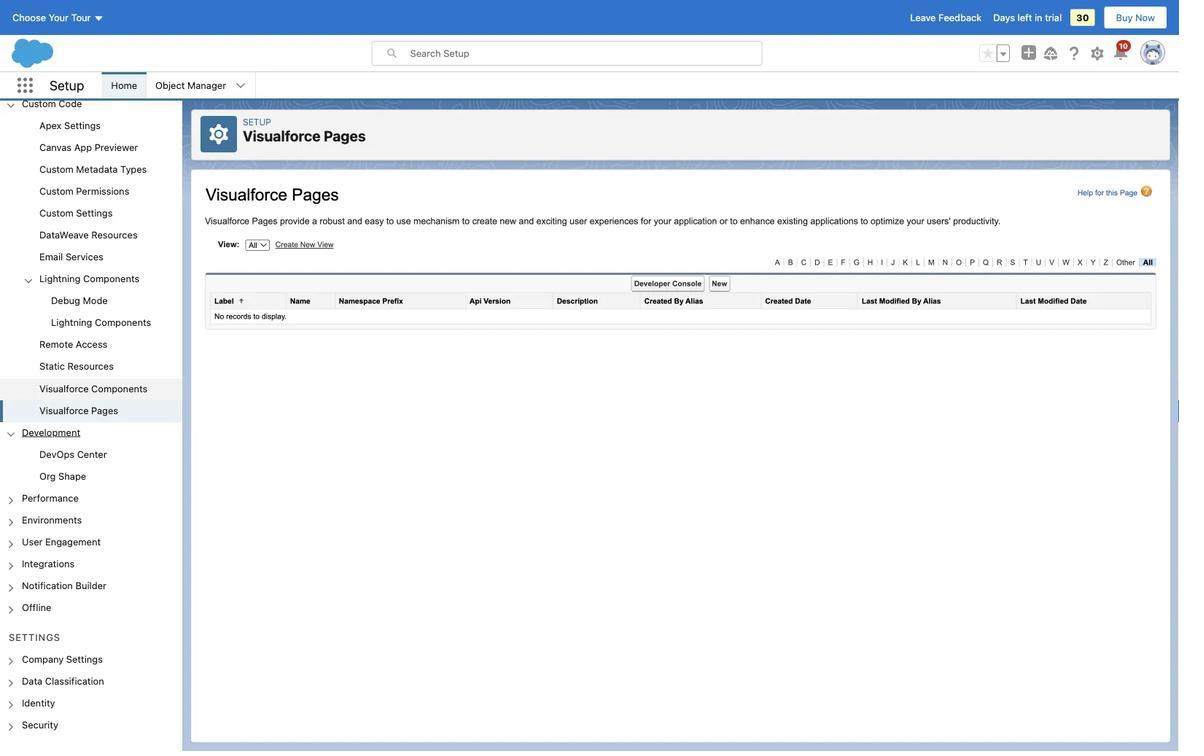 Task type: locate. For each thing, give the bounding box(es) containing it.
email services link
[[39, 251, 103, 264]]

offline link
[[22, 602, 51, 615]]

leave feedback link
[[910, 12, 982, 23]]

dataweave resources
[[39, 229, 138, 240]]

1 vertical spatial pages
[[91, 405, 118, 416]]

trial
[[1045, 12, 1062, 23]]

resources down access
[[67, 361, 114, 372]]

apex settings
[[39, 119, 101, 130]]

org shape
[[39, 470, 86, 481]]

Search Setup text field
[[410, 42, 762, 65]]

0 vertical spatial pages
[[324, 127, 366, 144]]

integrations link
[[22, 558, 75, 571]]

custom up apex
[[22, 98, 56, 108]]

components up mode
[[83, 273, 139, 284]]

lightning up remote access
[[51, 317, 92, 328]]

lightning components down services
[[39, 273, 139, 284]]

setup link
[[243, 117, 271, 127]]

0 vertical spatial setup
[[50, 77, 84, 93]]

notification
[[22, 580, 73, 591]]

settings inside "link"
[[66, 653, 103, 664]]

metadata
[[76, 163, 118, 174]]

2 vertical spatial visualforce
[[39, 405, 89, 416]]

custom metadata types link
[[39, 163, 147, 177]]

static resources link
[[39, 361, 114, 374]]

resources
[[91, 229, 138, 240], [67, 361, 114, 372]]

components inside visualforce components link
[[91, 383, 148, 394]]

components down mode
[[95, 317, 151, 328]]

data
[[22, 675, 42, 686]]

1 vertical spatial visualforce
[[39, 383, 89, 394]]

environments
[[22, 514, 82, 525]]

choose your tour
[[12, 12, 91, 23]]

lightning components down mode
[[51, 317, 151, 328]]

visualforce inside 'link'
[[39, 405, 89, 416]]

setup
[[50, 77, 84, 93], [243, 117, 271, 127]]

setup inside setup visualforce pages
[[243, 117, 271, 127]]

1 horizontal spatial pages
[[324, 127, 366, 144]]

1 vertical spatial components
[[95, 317, 151, 328]]

visualforce down static resources link
[[39, 383, 89, 394]]

data classification
[[22, 675, 104, 686]]

custom up custom settings on the left top of the page
[[39, 185, 74, 196]]

1 vertical spatial setup
[[243, 117, 271, 127]]

lightning up debug
[[39, 273, 81, 284]]

group containing debug mode
[[0, 291, 182, 334]]

0 vertical spatial components
[[83, 273, 139, 284]]

pages
[[324, 127, 366, 144], [91, 405, 118, 416]]

leave feedback
[[910, 12, 982, 23]]

settings up company
[[9, 632, 61, 643]]

group
[[979, 44, 1010, 62], [0, 115, 182, 422], [0, 291, 182, 334], [0, 444, 182, 488]]

lightning components
[[39, 273, 139, 284], [51, 317, 151, 328]]

engagement
[[45, 536, 101, 547]]

setup for setup visualforce pages
[[243, 117, 271, 127]]

custom for custom metadata types
[[39, 163, 74, 174]]

apex settings link
[[39, 119, 101, 133]]

0 horizontal spatial setup
[[50, 77, 84, 93]]

0 vertical spatial lightning components
[[39, 273, 139, 284]]

components for lightning components 'link' to the bottom
[[95, 317, 151, 328]]

visualforce for visualforce components
[[39, 383, 89, 394]]

lightning components link up mode
[[39, 273, 139, 286]]

custom code tree item
[[0, 93, 182, 422]]

0 horizontal spatial pages
[[91, 405, 118, 416]]

offline
[[22, 602, 51, 613]]

visualforce up development
[[39, 405, 89, 416]]

custom permissions
[[39, 185, 129, 196]]

remote access
[[39, 339, 107, 350]]

lightning components link
[[39, 273, 139, 286], [51, 317, 151, 330]]

pages inside setup visualforce pages
[[324, 127, 366, 144]]

left
[[1018, 12, 1032, 23]]

custom for custom settings
[[39, 207, 74, 218]]

settings up dataweave resources in the top left of the page
[[76, 207, 113, 218]]

object
[[155, 80, 185, 91]]

identity
[[22, 697, 55, 708]]

custom up dataweave on the left of the page
[[39, 207, 74, 218]]

visualforce down setup link
[[243, 127, 320, 144]]

visualforce
[[243, 127, 320, 144], [39, 383, 89, 394], [39, 405, 89, 416]]

0 vertical spatial visualforce
[[243, 127, 320, 144]]

classification
[[45, 675, 104, 686]]

leave
[[910, 12, 936, 23]]

visualforce components link
[[39, 383, 148, 396]]

group containing devops center
[[0, 444, 182, 488]]

dataweave
[[39, 229, 89, 240]]

email
[[39, 251, 63, 262]]

settings up app
[[64, 119, 101, 130]]

object manager link
[[147, 72, 235, 98]]

1 vertical spatial resources
[[67, 361, 114, 372]]

visualforce components tree item
[[0, 378, 182, 400]]

types
[[120, 163, 147, 174]]

security link
[[22, 719, 58, 732]]

custom down canvas
[[39, 163, 74, 174]]

settings up classification
[[66, 653, 103, 664]]

2 vertical spatial components
[[91, 383, 148, 394]]

visualforce pages tree item
[[0, 400, 182, 422]]

resources up services
[[91, 229, 138, 240]]

lightning components link up access
[[51, 317, 151, 330]]

settings
[[64, 119, 101, 130], [76, 207, 113, 218], [9, 632, 61, 643], [66, 653, 103, 664]]

components
[[83, 273, 139, 284], [95, 317, 151, 328], [91, 383, 148, 394]]

buy now
[[1116, 12, 1155, 23]]

0 vertical spatial lightning components link
[[39, 273, 139, 286]]

components up visualforce pages tree item
[[91, 383, 148, 394]]

group containing apex settings
[[0, 115, 182, 422]]

setup visualforce pages
[[243, 117, 366, 144]]

lightning components tree item
[[0, 269, 182, 334]]

now
[[1135, 12, 1155, 23]]

builder
[[75, 580, 106, 591]]

custom
[[22, 98, 56, 108], [39, 163, 74, 174], [39, 185, 74, 196], [39, 207, 74, 218]]

0 vertical spatial resources
[[91, 229, 138, 240]]

security
[[22, 719, 58, 730]]

buy
[[1116, 12, 1133, 23]]

lightning
[[39, 273, 81, 284], [51, 317, 92, 328]]

visualforce pages link
[[39, 405, 118, 418]]

1 horizontal spatial setup
[[243, 117, 271, 127]]

custom for custom permissions
[[39, 185, 74, 196]]

group for development
[[0, 444, 182, 488]]



Task type: describe. For each thing, give the bounding box(es) containing it.
setup for setup
[[50, 77, 84, 93]]

previewer
[[95, 141, 138, 152]]

group for lightning components
[[0, 291, 182, 334]]

choose
[[12, 12, 46, 23]]

30
[[1076, 12, 1089, 23]]

devops center
[[39, 448, 107, 459]]

identity link
[[22, 697, 55, 710]]

canvas app previewer
[[39, 141, 138, 152]]

dataweave resources link
[[39, 229, 138, 242]]

visualforce pages
[[39, 405, 118, 416]]

company settings link
[[22, 653, 103, 666]]

debug mode
[[51, 295, 108, 306]]

your
[[49, 12, 69, 23]]

center
[[77, 448, 107, 459]]

visualforce components
[[39, 383, 148, 394]]

data classification link
[[22, 675, 104, 688]]

custom code link
[[22, 98, 82, 111]]

org shape link
[[39, 470, 86, 484]]

performance link
[[22, 492, 79, 506]]

services
[[66, 251, 103, 262]]

home
[[111, 80, 137, 91]]

custom metadata types
[[39, 163, 147, 174]]

buy now button
[[1104, 6, 1168, 29]]

development link
[[22, 427, 80, 440]]

environments link
[[22, 514, 82, 527]]

custom settings
[[39, 207, 113, 218]]

performance
[[22, 492, 79, 503]]

code
[[59, 98, 82, 108]]

visualforce inside setup visualforce pages
[[243, 127, 320, 144]]

static resources
[[39, 361, 114, 372]]

choose your tour button
[[12, 6, 105, 29]]

company settings
[[22, 653, 103, 664]]

integrations
[[22, 558, 75, 569]]

user engagement link
[[22, 536, 101, 549]]

days
[[993, 12, 1015, 23]]

components for visualforce components link
[[91, 383, 148, 394]]

access
[[76, 339, 107, 350]]

development
[[22, 427, 80, 437]]

custom for custom code
[[22, 98, 56, 108]]

settings for apex settings
[[64, 119, 101, 130]]

in
[[1035, 12, 1043, 23]]

tour
[[71, 12, 91, 23]]

canvas
[[39, 141, 72, 152]]

manager
[[187, 80, 226, 91]]

apex
[[39, 119, 62, 130]]

components for top lightning components 'link'
[[83, 273, 139, 284]]

custom settings link
[[39, 207, 113, 220]]

1 vertical spatial lightning
[[51, 317, 92, 328]]

10
[[1119, 42, 1128, 50]]

user
[[22, 536, 43, 547]]

10 button
[[1112, 40, 1131, 62]]

company
[[22, 653, 64, 664]]

devops
[[39, 448, 74, 459]]

email services
[[39, 251, 103, 262]]

0 vertical spatial lightning
[[39, 273, 81, 284]]

resources for dataweave resources
[[91, 229, 138, 240]]

settings for company settings
[[66, 653, 103, 664]]

shape
[[58, 470, 86, 481]]

notification builder
[[22, 580, 106, 591]]

user engagement
[[22, 536, 101, 547]]

1 vertical spatial lightning components link
[[51, 317, 151, 330]]

days left in trial
[[993, 12, 1062, 23]]

visualforce for visualforce pages
[[39, 405, 89, 416]]

pages inside 'link'
[[91, 405, 118, 416]]

permissions
[[76, 185, 129, 196]]

custom code
[[22, 98, 82, 108]]

org
[[39, 470, 56, 481]]

mode
[[83, 295, 108, 306]]

1 vertical spatial lightning components
[[51, 317, 151, 328]]

canvas app previewer link
[[39, 141, 138, 155]]

group for custom code
[[0, 115, 182, 422]]

development tree item
[[0, 422, 182, 488]]

settings for custom settings
[[76, 207, 113, 218]]

debug
[[51, 295, 80, 306]]

resources for static resources
[[67, 361, 114, 372]]

app
[[74, 141, 92, 152]]

custom permissions link
[[39, 185, 129, 198]]

remote access link
[[39, 339, 107, 352]]

object manager
[[155, 80, 226, 91]]

debug mode link
[[51, 295, 108, 308]]

static
[[39, 361, 65, 372]]

notification builder link
[[22, 580, 106, 593]]

devops center link
[[39, 448, 107, 462]]

home link
[[102, 72, 146, 98]]



Task type: vqa. For each thing, say whether or not it's contained in the screenshot.
Custom Settings
yes



